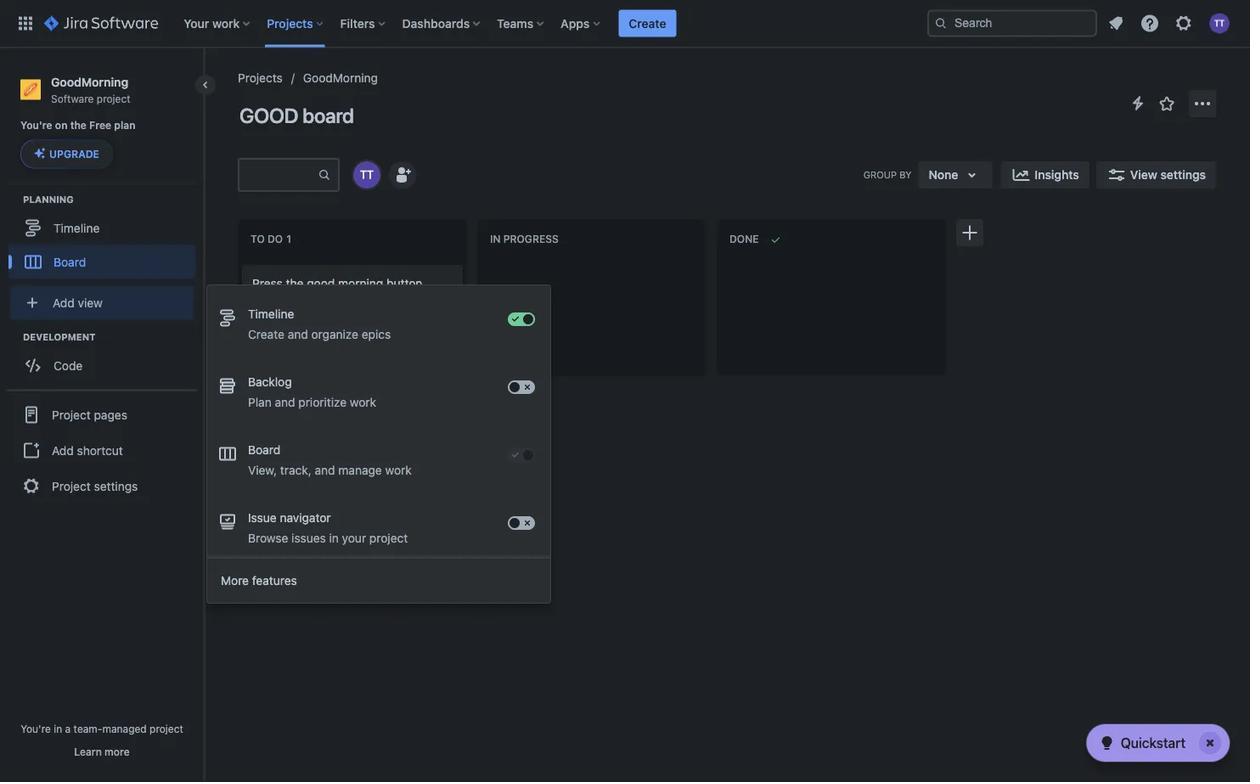 Task type: locate. For each thing, give the bounding box(es) containing it.
0 horizontal spatial work
[[212, 16, 240, 30]]

more
[[221, 574, 249, 588]]

project inside project pages link
[[52, 408, 91, 422]]

0 horizontal spatial board
[[54, 255, 86, 269]]

create inside timeline create and organize epics
[[248, 327, 285, 342]]

add view button
[[10, 286, 194, 320]]

0 vertical spatial timeline
[[54, 221, 100, 235]]

view,
[[248, 463, 277, 477]]

1 horizontal spatial goodmorning
[[303, 71, 378, 85]]

board inside board view, track, and manage work
[[248, 443, 280, 457]]

goodmorning up software
[[51, 75, 128, 89]]

0 vertical spatial projects
[[267, 16, 313, 30]]

project settings link
[[7, 468, 197, 505]]

and right track,
[[315, 463, 335, 477]]

work right prioritize
[[350, 395, 376, 409]]

settings
[[1161, 168, 1206, 182], [94, 479, 138, 493]]

create column image
[[960, 223, 980, 243]]

0 horizontal spatial settings
[[94, 479, 138, 493]]

add
[[53, 296, 75, 310], [52, 443, 74, 457]]

0 vertical spatial issue
[[549, 273, 579, 287]]

1 vertical spatial timeline
[[248, 307, 294, 321]]

2 horizontal spatial project
[[369, 531, 408, 545]]

board inside "link"
[[54, 255, 86, 269]]

project for project settings
[[52, 479, 91, 493]]

1 vertical spatial settings
[[94, 479, 138, 493]]

to
[[251, 233, 265, 245]]

timeline inside planning group
[[54, 221, 100, 235]]

project up plan
[[97, 92, 130, 104]]

goodmorning for goodmorning software project
[[51, 75, 128, 89]]

the right on on the left
[[70, 120, 87, 131]]

pages
[[94, 408, 127, 422]]

1 horizontal spatial issue
[[549, 273, 579, 287]]

free
[[89, 120, 111, 131]]

0 vertical spatial project
[[52, 408, 91, 422]]

1 horizontal spatial the
[[286, 277, 304, 291]]

planning
[[23, 194, 74, 205]]

none button
[[919, 161, 993, 189]]

timeline for timeline create and organize epics
[[248, 307, 294, 321]]

project for project pages
[[52, 408, 91, 422]]

1 horizontal spatial work
[[350, 395, 376, 409]]

you're left on on the left
[[20, 120, 52, 131]]

2 vertical spatial project
[[150, 723, 183, 735]]

work inside backlog plan and prioritize work
[[350, 395, 376, 409]]

1 vertical spatial project
[[369, 531, 408, 545]]

projects inside popup button
[[267, 16, 313, 30]]

press
[[252, 277, 283, 291]]

board for board
[[54, 255, 86, 269]]

more image
[[1193, 93, 1213, 114]]

0 vertical spatial and
[[288, 327, 308, 342]]

projects up projects link
[[267, 16, 313, 30]]

project inside project settings link
[[52, 479, 91, 493]]

group by
[[864, 169, 912, 180]]

you're
[[20, 120, 52, 131], [20, 723, 51, 735]]

in left your
[[329, 531, 339, 545]]

0 horizontal spatial project
[[97, 92, 130, 104]]

create right apps "popup button"
[[629, 16, 666, 30]]

in progress
[[490, 233, 559, 245]]

project inside goodmorning software project
[[97, 92, 130, 104]]

1 vertical spatial issue
[[310, 349, 339, 363]]

project
[[97, 92, 130, 104], [369, 531, 408, 545], [150, 723, 183, 735]]

good
[[240, 104, 298, 127]]

work inside popup button
[[212, 16, 240, 30]]

project up add shortcut
[[52, 408, 91, 422]]

1 vertical spatial projects
[[238, 71, 283, 85]]

add shortcut
[[52, 443, 123, 457]]

0 vertical spatial board
[[54, 255, 86, 269]]

2 vertical spatial and
[[315, 463, 335, 477]]

the left good
[[286, 277, 304, 291]]

terry turtle image
[[353, 161, 381, 189]]

backlog
[[248, 375, 292, 389]]

add shortcut button
[[7, 434, 197, 468]]

1 horizontal spatial settings
[[1161, 168, 1206, 182]]

2 horizontal spatial work
[[385, 463, 412, 477]]

0 horizontal spatial goodmorning
[[51, 75, 128, 89]]

goodmorning for goodmorning
[[303, 71, 378, 85]]

work
[[212, 16, 240, 30], [350, 395, 376, 409], [385, 463, 412, 477]]

good-1 link
[[273, 308, 314, 322]]

create inside button
[[629, 16, 666, 30]]

settings for view settings
[[1161, 168, 1206, 182]]

board
[[303, 104, 354, 127]]

timeline down press
[[248, 307, 294, 321]]

press the good morning button
[[252, 277, 423, 291]]

development group
[[8, 330, 203, 388]]

and down 'good-1' link
[[288, 327, 308, 342]]

0 vertical spatial add
[[53, 296, 75, 310]]

and inside timeline create and organize epics
[[288, 327, 308, 342]]

1 horizontal spatial create issue
[[509, 273, 579, 287]]

goodmorning inside goodmorning software project
[[51, 75, 128, 89]]

1 vertical spatial the
[[286, 277, 304, 291]]

1 horizontal spatial project
[[150, 723, 183, 735]]

you're left the a
[[20, 723, 51, 735]]

settings inside button
[[1161, 168, 1206, 182]]

0 horizontal spatial create issue button
[[242, 340, 463, 371]]

projects for projects popup button
[[267, 16, 313, 30]]

create
[[629, 16, 666, 30], [509, 273, 546, 287], [248, 327, 285, 342], [269, 349, 307, 363]]

1 project from the top
[[52, 408, 91, 422]]

morning
[[338, 277, 383, 291]]

goodmorning up board
[[303, 71, 378, 85]]

board
[[54, 255, 86, 269], [248, 443, 280, 457]]

add inside button
[[52, 443, 74, 457]]

2 you're from the top
[[20, 723, 51, 735]]

learn more button
[[74, 745, 130, 759]]

1 horizontal spatial timeline
[[248, 307, 294, 321]]

projects up good
[[238, 71, 283, 85]]

project right managed
[[150, 723, 183, 735]]

create issue down progress
[[509, 273, 579, 287]]

more features
[[221, 574, 297, 588]]

work inside board view, track, and manage work
[[385, 463, 412, 477]]

project down add shortcut
[[52, 479, 91, 493]]

dismiss quickstart image
[[1197, 730, 1224, 757]]

add inside popup button
[[53, 296, 75, 310]]

create issue down timeline create and organize epics
[[269, 349, 339, 363]]

issue down organize
[[310, 349, 339, 363]]

features
[[252, 574, 297, 588]]

settings for project settings
[[94, 479, 138, 493]]

more
[[105, 746, 130, 758]]

the
[[70, 120, 87, 131], [286, 277, 304, 291]]

board up view,
[[248, 443, 280, 457]]

1 vertical spatial project
[[52, 479, 91, 493]]

timeline for timeline
[[54, 221, 100, 235]]

a
[[65, 723, 71, 735]]

settings right view
[[1161, 168, 1206, 182]]

1 horizontal spatial board
[[248, 443, 280, 457]]

board up 'add view'
[[54, 255, 86, 269]]

add left view
[[53, 296, 75, 310]]

and inside backlog plan and prioritize work
[[275, 395, 295, 409]]

projects for projects link
[[238, 71, 283, 85]]

0 vertical spatial project
[[97, 92, 130, 104]]

timeline
[[54, 221, 100, 235], [248, 307, 294, 321]]

create issue button
[[482, 265, 703, 296], [242, 340, 463, 371]]

0 vertical spatial in
[[329, 531, 339, 545]]

2 project from the top
[[52, 479, 91, 493]]

and right the "plan"
[[275, 395, 295, 409]]

banner
[[0, 0, 1250, 48]]

create down task image
[[248, 327, 285, 342]]

create issue
[[509, 273, 579, 287], [269, 349, 339, 363]]

create up backlog
[[269, 349, 307, 363]]

epics
[[362, 327, 391, 342]]

create issue button down progress
[[482, 265, 703, 296]]

planning group
[[8, 192, 203, 284]]

timeline down planning at the left top of page
[[54, 221, 100, 235]]

1 vertical spatial work
[[350, 395, 376, 409]]

by
[[900, 169, 912, 180]]

0 vertical spatial you're
[[20, 120, 52, 131]]

Search this board text field
[[240, 160, 318, 190]]

more features link
[[207, 564, 550, 598]]

team-
[[74, 723, 102, 735]]

add left shortcut
[[52, 443, 74, 457]]

1 vertical spatial add
[[52, 443, 74, 457]]

issue down progress
[[549, 273, 579, 287]]

work right your
[[212, 16, 240, 30]]

jira software image
[[44, 13, 158, 34], [44, 13, 158, 34]]

good board
[[240, 104, 354, 127]]

code
[[54, 358, 83, 372]]

project right your
[[369, 531, 408, 545]]

1 you're from the top
[[20, 120, 52, 131]]

settings inside group
[[94, 479, 138, 493]]

settings down add shortcut button
[[94, 479, 138, 493]]

1 vertical spatial in
[[54, 723, 62, 735]]

2 vertical spatial work
[[385, 463, 412, 477]]

good
[[307, 277, 335, 291]]

1 vertical spatial and
[[275, 395, 295, 409]]

1 vertical spatial create issue button
[[242, 340, 463, 371]]

shortcut
[[77, 443, 123, 457]]

1 horizontal spatial in
[[329, 531, 339, 545]]

goodmorning
[[303, 71, 378, 85], [51, 75, 128, 89]]

teams
[[497, 16, 534, 30]]

add view
[[53, 296, 103, 310]]

quickstart
[[1121, 735, 1186, 751]]

project pages link
[[7, 396, 197, 434]]

group
[[7, 389, 197, 510]]

timeline inside timeline create and organize epics
[[248, 307, 294, 321]]

0 vertical spatial settings
[[1161, 168, 1206, 182]]

and inside board view, track, and manage work
[[315, 463, 335, 477]]

1 vertical spatial board
[[248, 443, 280, 457]]

search image
[[934, 17, 948, 30]]

in
[[490, 233, 501, 245]]

0 vertical spatial work
[[212, 16, 240, 30]]

in left the a
[[54, 723, 62, 735]]

0 horizontal spatial the
[[70, 120, 87, 131]]

settings image
[[1174, 13, 1194, 34]]

create issue button up backlog plan and prioritize work at left
[[242, 340, 463, 371]]

1 vertical spatial you're
[[20, 723, 51, 735]]

work right manage
[[385, 463, 412, 477]]

your
[[184, 16, 209, 30]]

upgrade
[[49, 148, 99, 160]]

1 horizontal spatial create issue button
[[482, 265, 703, 296]]

0 horizontal spatial in
[[54, 723, 62, 735]]

1 vertical spatial create issue
[[269, 349, 339, 363]]

0 horizontal spatial timeline
[[54, 221, 100, 235]]

0 vertical spatial create issue
[[509, 273, 579, 287]]

in inside issue navigator browse issues in your project
[[329, 531, 339, 545]]



Task type: describe. For each thing, give the bounding box(es) containing it.
help image
[[1140, 13, 1160, 34]]

0 horizontal spatial issue
[[310, 349, 339, 363]]

notifications image
[[1106, 13, 1126, 34]]

organize
[[311, 327, 358, 342]]

filters button
[[335, 10, 392, 37]]

your
[[342, 531, 366, 545]]

good-
[[273, 309, 309, 321]]

track,
[[280, 463, 312, 477]]

your work
[[184, 16, 240, 30]]

and for backlog
[[275, 395, 295, 409]]

projects button
[[262, 10, 330, 37]]

development image
[[3, 326, 23, 347]]

timeline create and organize epics
[[248, 307, 391, 342]]

insights button
[[1001, 161, 1090, 189]]

and for timeline
[[288, 327, 308, 342]]

backlog plan and prioritize work
[[248, 375, 376, 409]]

group
[[864, 169, 897, 180]]

projects link
[[238, 68, 283, 88]]

goodmorning software project
[[51, 75, 130, 104]]

insights
[[1035, 168, 1080, 182]]

navigator
[[280, 511, 331, 525]]

automations menu button icon image
[[1128, 93, 1149, 113]]

issue
[[248, 511, 277, 525]]

good-1
[[273, 309, 314, 321]]

prioritize
[[298, 395, 347, 409]]

board view, track, and manage work
[[248, 443, 412, 477]]

board for board view, track, and manage work
[[248, 443, 280, 457]]

none
[[929, 168, 959, 182]]

board link
[[8, 245, 195, 279]]

development
[[23, 331, 96, 342]]

plan
[[248, 395, 272, 409]]

view
[[78, 296, 103, 310]]

add for add view
[[53, 296, 75, 310]]

goodmorning link
[[303, 68, 378, 88]]

plan
[[114, 120, 136, 131]]

manage
[[338, 463, 382, 477]]

upgrade button
[[21, 140, 112, 168]]

filters
[[340, 16, 375, 30]]

1
[[309, 309, 314, 321]]

create down in progress
[[509, 273, 546, 287]]

project settings
[[52, 479, 138, 493]]

primary element
[[10, 0, 928, 47]]

learn more
[[74, 746, 130, 758]]

your profile and settings image
[[1210, 13, 1230, 34]]

create button
[[619, 10, 677, 37]]

insights image
[[1011, 165, 1032, 185]]

managed
[[102, 723, 147, 735]]

create issue image
[[232, 253, 252, 274]]

teams button
[[492, 10, 551, 37]]

code link
[[8, 349, 195, 383]]

group containing project pages
[[7, 389, 197, 510]]

add people image
[[392, 165, 413, 185]]

view settings
[[1130, 168, 1206, 182]]

progress
[[504, 233, 559, 245]]

dashboards
[[402, 16, 470, 30]]

you're for you're in a team-managed project
[[20, 723, 51, 735]]

dashboards button
[[397, 10, 487, 37]]

software
[[51, 92, 94, 104]]

add for add shortcut
[[52, 443, 74, 457]]

view
[[1130, 168, 1158, 182]]

view settings button
[[1097, 161, 1216, 189]]

task image
[[252, 308, 266, 322]]

you're on the free plan
[[20, 120, 136, 131]]

banner containing your work
[[0, 0, 1250, 48]]

done
[[730, 233, 759, 245]]

learn
[[74, 746, 102, 758]]

to do element
[[251, 233, 295, 245]]

issues
[[292, 531, 326, 545]]

button
[[387, 277, 423, 291]]

Search field
[[928, 10, 1098, 37]]

0 vertical spatial create issue button
[[482, 265, 703, 296]]

check image
[[1097, 733, 1118, 754]]

to do
[[251, 233, 283, 245]]

you're for you're on the free plan
[[20, 120, 52, 131]]

project pages
[[52, 408, 127, 422]]

0 horizontal spatial create issue
[[269, 349, 339, 363]]

on
[[55, 120, 68, 131]]

project inside issue navigator browse issues in your project
[[369, 531, 408, 545]]

timeline link
[[8, 211, 195, 245]]

do
[[268, 233, 283, 245]]

browse
[[248, 531, 288, 545]]

issue navigator browse issues in your project
[[248, 511, 408, 545]]

appswitcher icon image
[[15, 13, 36, 34]]

apps
[[561, 16, 590, 30]]

your work button
[[179, 10, 257, 37]]

you're in a team-managed project
[[20, 723, 183, 735]]

star good board image
[[1157, 93, 1177, 114]]

quickstart button
[[1087, 725, 1230, 762]]

apps button
[[556, 10, 607, 37]]

0 vertical spatial the
[[70, 120, 87, 131]]

planning image
[[3, 189, 23, 209]]



Task type: vqa. For each thing, say whether or not it's contained in the screenshot.


